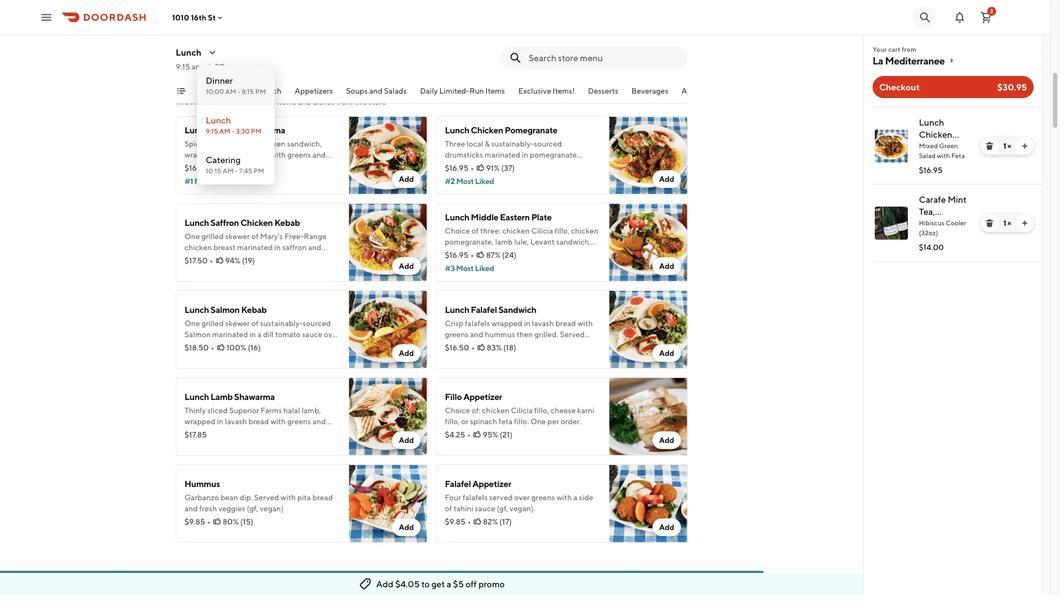 Task type: describe. For each thing, give the bounding box(es) containing it.
remove item from cart image
[[985, 219, 994, 228]]

1 horizontal spatial lunch chicken pomegranate image
[[875, 130, 908, 163]]

exclusive
[[518, 86, 551, 95]]

falafel appetizer image
[[609, 465, 688, 543]]

add for lunch salmon kebab
[[399, 349, 414, 358]]

appetizer for falafel appetizer
[[473, 479, 511, 490]]

lunch lamb shawarma
[[185, 392, 275, 402]]

• for lunch salmon kebab
[[211, 343, 214, 352]]

83% (18)
[[487, 343, 516, 352]]

lunch chicken shawerma
[[185, 125, 285, 135]]

items for popular items
[[227, 86, 246, 95]]

× for $14.00
[[1008, 219, 1011, 228]]

and inside the soups and salads button
[[369, 86, 382, 95]]

soups
[[346, 86, 367, 95]]

add for lunch saffron chicken kebab
[[399, 262, 414, 271]]

8:15
[[242, 88, 254, 95]]

pomegranate inside list
[[919, 141, 973, 152]]

(gf, inside hummus garbanzo bean dip. served with pita bread and fresh veggies (gf, vegan)
[[247, 504, 258, 514]]

#3
[[445, 264, 455, 273]]

sauce
[[475, 504, 495, 514]]

$16.95 • for lunch middle eastern plate
[[445, 251, 474, 260]]

cart
[[888, 45, 900, 53]]

#2
[[445, 177, 455, 186]]

green
[[939, 142, 958, 149]]

$16.95 • for lunch chicken shawerma
[[185, 164, 214, 173]]

a inside falafel appetizer four falafels served over greens with a side of tahini sauce (gf, vegan).
[[573, 493, 577, 503]]

most for lunch chicken shawerma
[[194, 177, 212, 186]]

lamb
[[211, 392, 233, 402]]

add for lunch chicken pomegranate
[[659, 175, 674, 184]]

• for lunch chicken shawerma
[[210, 164, 214, 173]]

• for lunch falafel sandwich
[[471, 343, 475, 352]]

feta
[[951, 152, 965, 159]]

mediterranee
[[885, 55, 945, 66]]

vegan).
[[510, 504, 535, 514]]

or
[[461, 417, 469, 426]]

add button for lunch chicken shawerma
[[392, 170, 421, 188]]

to
[[421, 579, 430, 590]]

lunch saffron chicken kebab image
[[349, 204, 427, 282]]

chicken down commonly
[[211, 125, 243, 135]]

popular for popular items
[[199, 86, 225, 95]]

menus image
[[208, 48, 217, 57]]

remove item from cart image
[[985, 142, 994, 151]]

appetizers
[[294, 86, 333, 95]]

$16.95 • for lunch chicken pomegranate
[[445, 164, 474, 173]]

$9.85 • for garbanzo
[[185, 518, 211, 527]]

(37)
[[501, 164, 515, 173]]

side
[[579, 493, 593, 503]]

cheese
[[551, 406, 576, 415]]

add for lunch middle eastern plate
[[659, 262, 674, 271]]

lunch saffron chicken kebab
[[185, 218, 300, 228]]

95%
[[483, 431, 498, 440]]

10:15
[[206, 167, 221, 175]]

#3 most liked
[[445, 264, 494, 273]]

1 × for $16.95
[[1003, 141, 1011, 151]]

items
[[277, 97, 296, 106]]

0 horizontal spatial lunch chicken pomegranate image
[[609, 116, 688, 195]]

$16.50
[[445, 343, 469, 352]]

your cart from
[[873, 45, 916, 53]]

hummus
[[185, 479, 220, 490]]

$4.25
[[445, 431, 465, 440]]

add button for lunch middle eastern plate
[[653, 258, 681, 275]]

items!
[[552, 86, 575, 95]]

lunch falafel sandwich image
[[609, 291, 688, 369]]

• for lunch saffron chicken kebab
[[210, 256, 213, 265]]

pm for catering
[[254, 167, 264, 175]]

(17)
[[500, 518, 512, 527]]

fillo appetizer choice of: chicken cilicia fillo, cheese karni fillo, or spinach feta fillo. one per order.
[[445, 392, 594, 426]]

add button for lunch lamb shawarma
[[392, 432, 421, 450]]

pm for lunch
[[251, 127, 262, 135]]

plate
[[531, 212, 552, 223]]

store
[[369, 97, 386, 106]]

pm
[[226, 62, 238, 71]]

lunch salmon kebab image
[[349, 291, 427, 369]]

#2 most liked
[[445, 177, 494, 186]]

served
[[489, 493, 513, 503]]

100% (16)
[[226, 343, 261, 352]]

1 horizontal spatial kebab
[[274, 218, 300, 228]]

pita
[[297, 493, 311, 503]]

add $4.05 to get a $5 off promo
[[376, 579, 505, 590]]

cooler
[[946, 219, 966, 227]]

off
[[466, 579, 477, 590]]

1 vertical spatial kebab
[[241, 305, 267, 315]]

bean
[[221, 493, 238, 503]]

la mediterranee
[[873, 55, 945, 66]]

88%
[[226, 164, 241, 173]]

catering
[[206, 155, 241, 165]]

of
[[445, 504, 452, 514]]

promo
[[478, 579, 505, 590]]

0 horizontal spatial lunch chicken pomegranate
[[445, 125, 558, 135]]

chicken up the 91%
[[471, 125, 503, 135]]

limited-
[[439, 86, 469, 95]]

lunch middle eastern plate image
[[609, 204, 688, 282]]

one
[[531, 417, 546, 426]]

from inside popular items the most commonly ordered items and dishes from this store
[[336, 97, 353, 106]]

87%
[[486, 251, 501, 260]]

(21)
[[500, 431, 512, 440]]

vegan)
[[260, 504, 284, 514]]

$16.95 for lunch chicken shawerma
[[185, 164, 208, 173]]

cilicia
[[511, 406, 533, 415]]

saffron
[[211, 218, 239, 228]]

$4.25 •
[[445, 431, 471, 440]]

falafels
[[463, 493, 488, 503]]

0 horizontal spatial 9:15
[[176, 62, 190, 71]]

× for $16.95
[[1008, 141, 1011, 151]]

with inside mixed green salad with feta
[[937, 152, 950, 159]]

mixed
[[919, 142, 938, 149]]

desserts
[[588, 86, 618, 95]]

add for falafel appetizer
[[659, 523, 674, 532]]

veggies
[[218, 504, 245, 514]]

the
[[176, 97, 189, 106]]

lunch chicken pomegranate list
[[864, 107, 1043, 263]]

greens
[[531, 493, 555, 503]]

show menu categories image
[[177, 87, 186, 95]]

middle
[[471, 212, 498, 223]]

0 vertical spatial falafel
[[471, 305, 497, 315]]

• down tahini
[[468, 518, 471, 527]]

0 horizontal spatial pomegranate
[[505, 125, 558, 135]]

hibiscus
[[919, 219, 945, 227]]

dinner
[[206, 75, 233, 86]]

alcohol button
[[681, 86, 708, 103]]

1 for $14.00
[[1003, 219, 1006, 228]]

daily limited-run items button
[[420, 86, 505, 103]]

with inside hummus garbanzo bean dip. served with pita bread and fresh veggies (gf, vegan)
[[281, 493, 296, 503]]

(43)
[[242, 164, 257, 173]]

soups and salads
[[346, 86, 407, 95]]

94%
[[225, 256, 240, 265]]

1010
[[172, 13, 189, 22]]

items inside "button"
[[485, 86, 505, 95]]



Task type: vqa. For each thing, say whether or not it's contained in the screenshot.
Chiquita
no



Task type: locate. For each thing, give the bounding box(es) containing it.
pm up ordered at the top of page
[[255, 88, 266, 95]]

add button
[[392, 170, 421, 188], [653, 170, 681, 188], [392, 258, 421, 275], [653, 258, 681, 275], [392, 345, 421, 362], [653, 345, 681, 362], [392, 432, 421, 450], [653, 432, 681, 450], [392, 519, 421, 537], [653, 519, 681, 537]]

1 1 from the top
[[1003, 141, 1006, 151]]

most for lunch chicken pomegranate
[[456, 177, 474, 186]]

• right $17.50
[[210, 256, 213, 265]]

am for lunch
[[219, 127, 230, 135]]

0 vertical spatial pomegranate
[[505, 125, 558, 135]]

add button for lunch salmon kebab
[[392, 345, 421, 362]]

0 horizontal spatial kebab
[[241, 305, 267, 315]]

None radio
[[197, 105, 275, 145]]

lunch button
[[259, 86, 281, 103]]

liked down 87%
[[475, 264, 494, 273]]

1 vertical spatial pomegranate
[[919, 141, 973, 152]]

lunch falafel sandwich
[[445, 305, 536, 315]]

lunch chicken pomegranate image
[[609, 116, 688, 195], [875, 130, 908, 163]]

chicken inside lunch chicken pomegranate
[[919, 129, 952, 140]]

$16.95 down salad
[[919, 166, 943, 175]]

80%
[[223, 518, 239, 527]]

option group
[[197, 66, 275, 185]]

la
[[873, 55, 883, 66]]

salads
[[384, 86, 407, 95]]

×
[[1008, 141, 1011, 151], [1008, 219, 1011, 228]]

over
[[514, 493, 530, 503]]

× left add one to cart image
[[1008, 141, 1011, 151]]

1 vertical spatial from
[[336, 97, 353, 106]]

0 vertical spatial from
[[902, 45, 916, 53]]

1 ×
[[1003, 141, 1011, 151], [1003, 219, 1011, 228]]

9:15 left am
[[176, 62, 190, 71]]

• up #1 most liked
[[210, 164, 214, 173]]

a
[[573, 493, 577, 503], [447, 579, 451, 590]]

spinach
[[470, 417, 497, 426]]

0 vertical spatial appetizer
[[463, 392, 502, 402]]

- right am
[[204, 62, 207, 71]]

2 (gf, from the left
[[497, 504, 508, 514]]

2 horizontal spatial and
[[369, 86, 382, 95]]

add button for lunch saffron chicken kebab
[[392, 258, 421, 275]]

served
[[254, 493, 279, 503]]

- for catering
[[235, 167, 238, 175]]

1 × right remove item from cart icon
[[1003, 141, 1011, 151]]

• down or
[[467, 431, 471, 440]]

1 horizontal spatial pomegranate
[[919, 141, 973, 152]]

2 vertical spatial and
[[185, 504, 198, 514]]

3:30 down commonly
[[236, 127, 250, 135]]

pm inside lunch 9:15 am - 3:30 pm
[[251, 127, 262, 135]]

with left pita
[[281, 493, 296, 503]]

- left 7:45
[[235, 167, 238, 175]]

• up #3 most liked
[[471, 251, 474, 260]]

$16.95 up the #3
[[445, 251, 468, 260]]

9:15
[[176, 62, 190, 71], [206, 127, 218, 135]]

am
[[225, 88, 236, 95], [219, 127, 230, 135], [223, 167, 234, 175]]

1 vertical spatial 1 ×
[[1003, 219, 1011, 228]]

and up the "store" at the top left of the page
[[369, 86, 382, 95]]

of:
[[472, 406, 481, 415]]

$14.00
[[919, 243, 944, 252]]

0 vertical spatial am
[[225, 88, 236, 95]]

popular
[[176, 81, 218, 95], [199, 86, 225, 95]]

run
[[469, 86, 484, 95]]

fillo appetizer image
[[609, 378, 688, 456]]

and inside hummus garbanzo bean dip. served with pita bread and fresh veggies (gf, vegan)
[[185, 504, 198, 514]]

#1 most liked
[[185, 177, 232, 186]]

- inside the catering 10:15 am - 7:45 pm
[[235, 167, 238, 175]]

add
[[399, 175, 414, 184], [659, 175, 674, 184], [399, 262, 414, 271], [659, 262, 674, 271], [399, 349, 414, 358], [659, 349, 674, 358], [399, 436, 414, 445], [659, 436, 674, 445], [399, 523, 414, 532], [659, 523, 674, 532], [376, 579, 393, 590]]

lunch middle eastern plate
[[445, 212, 552, 223]]

$9.85 • down tahini
[[445, 518, 471, 527]]

0 vertical spatial fillo,
[[534, 406, 549, 415]]

mixed green salad with feta
[[919, 142, 965, 159]]

feta
[[499, 417, 513, 426]]

9:15 up catering
[[206, 127, 218, 135]]

fillo, up one
[[534, 406, 549, 415]]

1 vertical spatial falafel
[[445, 479, 471, 490]]

2 $9.85 • from the left
[[445, 518, 471, 527]]

lunch inside lunch 9:15 am - 3:30 pm
[[206, 115, 231, 125]]

1 (gf, from the left
[[247, 504, 258, 514]]

add for hummus
[[399, 523, 414, 532]]

and
[[369, 86, 382, 95], [298, 97, 311, 106], [185, 504, 198, 514]]

$16.95 up #1
[[185, 164, 208, 173]]

appetizer for fillo appetizer
[[463, 392, 502, 402]]

$9.85 • down fresh
[[185, 518, 211, 527]]

- left 8:15
[[238, 88, 240, 95]]

1 vertical spatial and
[[298, 97, 311, 106]]

0 horizontal spatial fillo,
[[445, 417, 460, 426]]

add for fillo appetizer
[[659, 436, 674, 445]]

fresh
[[199, 504, 217, 514]]

am inside dinner 10:00 am - 8:15 pm
[[225, 88, 236, 95]]

lunch chicken pomegranate inside list
[[919, 117, 973, 152]]

dinner 10:00 am - 8:15 pm
[[206, 75, 266, 95]]

falafel up four
[[445, 479, 471, 490]]

- for dinner
[[238, 88, 240, 95]]

3:30 inside lunch 9:15 am - 3:30 pm
[[236, 127, 250, 135]]

tahini
[[454, 504, 473, 514]]

$30.95
[[997, 82, 1027, 92]]

2 button
[[975, 6, 997, 28]]

0 vertical spatial and
[[369, 86, 382, 95]]

alcohol
[[681, 86, 708, 95]]

1 vertical spatial 3:30
[[236, 127, 250, 135]]

popular inside popular items the most commonly ordered items and dishes from this store
[[176, 81, 218, 95]]

four
[[445, 493, 461, 503]]

1 horizontal spatial (gf,
[[497, 504, 508, 514]]

am up catering
[[219, 127, 230, 135]]

appetizer inside fillo appetizer choice of: chicken cilicia fillo, cheese karni fillo, or spinach feta fillo. one per order.
[[463, 392, 502, 402]]

2 vertical spatial pm
[[254, 167, 264, 175]]

with down green
[[937, 152, 950, 159]]

lunch lamb shawarma image
[[349, 378, 427, 456]]

with right the greens
[[557, 493, 572, 503]]

2 × from the top
[[1008, 219, 1011, 228]]

liked for eastern
[[475, 264, 494, 273]]

appetizer up of:
[[463, 392, 502, 402]]

option group containing dinner
[[197, 66, 275, 185]]

• for lunch middle eastern plate
[[471, 251, 474, 260]]

falafel inside falafel appetizer four falafels served over greens with a side of tahini sauce (gf, vegan).
[[445, 479, 471, 490]]

sandwich
[[498, 305, 536, 315]]

most right the #3
[[456, 264, 474, 273]]

from up la mediterranee
[[902, 45, 916, 53]]

hibiscus cooler (32oz)
[[919, 219, 966, 237]]

am up commonly
[[225, 88, 236, 95]]

ordered
[[248, 97, 276, 106]]

pm inside dinner 10:00 am - 8:15 pm
[[255, 88, 266, 95]]

choice
[[445, 406, 470, 415]]

add button for lunch chicken pomegranate
[[653, 170, 681, 188]]

$16.95 for lunch middle eastern plate
[[445, 251, 468, 260]]

$16.95 inside 'lunch chicken pomegranate' list
[[919, 166, 943, 175]]

chicken up "mixed" in the top right of the page
[[919, 129, 952, 140]]

0 vertical spatial pm
[[255, 88, 266, 95]]

fillo, down choice on the bottom left
[[445, 417, 460, 426]]

1 horizontal spatial and
[[298, 97, 311, 106]]

$9.85 down fresh
[[185, 518, 205, 527]]

(19)
[[242, 256, 255, 265]]

add for lunch chicken shawerma
[[399, 175, 414, 184]]

1 vertical spatial 9:15
[[206, 127, 218, 135]]

la mediterranee link
[[873, 54, 1034, 67]]

dip.
[[240, 493, 253, 503]]

#1
[[185, 177, 193, 186]]

1 horizontal spatial 3:30
[[236, 127, 250, 135]]

0 horizontal spatial a
[[447, 579, 451, 590]]

91% (37)
[[486, 164, 515, 173]]

1 right remove item from cart icon
[[1003, 141, 1006, 151]]

add button for lunch falafel sandwich
[[653, 345, 681, 362]]

pm for dinner
[[255, 88, 266, 95]]

am inside the catering 10:15 am - 7:45 pm
[[223, 167, 234, 175]]

popular for popular items the most commonly ordered items and dishes from this store
[[176, 81, 218, 95]]

falafel left sandwich
[[471, 305, 497, 315]]

pm inside the catering 10:15 am - 7:45 pm
[[254, 167, 264, 175]]

add for lunch falafel sandwich
[[659, 349, 674, 358]]

• down fresh
[[207, 518, 211, 527]]

notification bell image
[[953, 11, 966, 24]]

$9.85 down of
[[445, 518, 465, 527]]

liked
[[213, 177, 232, 186], [475, 177, 494, 186], [475, 264, 494, 273]]

3:30 up dinner on the left of page
[[209, 62, 225, 71]]

pm down ordered at the top of page
[[251, 127, 262, 135]]

add one to cart image
[[1021, 142, 1029, 151]]

1 1 × from the top
[[1003, 141, 1011, 151]]

0 vertical spatial 1 ×
[[1003, 141, 1011, 151]]

1 horizontal spatial lunch chicken pomegranate
[[919, 117, 973, 152]]

0 vertical spatial ×
[[1008, 141, 1011, 151]]

0 vertical spatial 9:15
[[176, 62, 190, 71]]

(gf, inside falafel appetizer four falafels served over greens with a side of tahini sauce (gf, vegan).
[[497, 504, 508, 514]]

am inside lunch 9:15 am - 3:30 pm
[[219, 127, 230, 135]]

pm right 7:45
[[254, 167, 264, 175]]

am down catering
[[223, 167, 234, 175]]

your
[[873, 45, 887, 53]]

0 vertical spatial 3:30
[[209, 62, 225, 71]]

$16.50 •
[[445, 343, 475, 352]]

2 items, open order cart image
[[980, 11, 993, 24]]

0 vertical spatial 1
[[1003, 141, 1006, 151]]

and inside popular items the most commonly ordered items and dishes from this store
[[298, 97, 311, 106]]

daily limited-run items
[[420, 86, 505, 95]]

Item Search search field
[[529, 52, 679, 64]]

chicken right saffron
[[241, 218, 273, 228]]

2 $9.85 from the left
[[445, 518, 465, 527]]

$16.95 for lunch chicken pomegranate
[[445, 164, 468, 173]]

2 1 × from the top
[[1003, 219, 1011, 228]]

most right #1
[[194, 177, 212, 186]]

$16.95 • up #1 most liked
[[185, 164, 214, 173]]

karni
[[577, 406, 594, 415]]

soups and salads button
[[346, 86, 407, 103]]

0 horizontal spatial $9.85
[[185, 518, 205, 527]]

1 vertical spatial fillo,
[[445, 417, 460, 426]]

1 vertical spatial ×
[[1008, 219, 1011, 228]]

(18)
[[503, 343, 516, 352]]

1 horizontal spatial $9.85 •
[[445, 518, 471, 527]]

• for lunch chicken pomegranate
[[471, 164, 474, 173]]

fillo.
[[514, 417, 529, 426]]

• right $16.50
[[471, 343, 475, 352]]

1 vertical spatial am
[[219, 127, 230, 135]]

and down appetizers
[[298, 97, 311, 106]]

10:00
[[206, 88, 224, 95]]

$9.85 for garbanzo
[[185, 518, 205, 527]]

liked down 10:15
[[213, 177, 232, 186]]

items for popular items the most commonly ordered items and dishes from this store
[[220, 81, 250, 95]]

$18.50
[[185, 343, 209, 352]]

80% (15)
[[223, 518, 253, 527]]

2 vertical spatial am
[[223, 167, 234, 175]]

1 × from the top
[[1008, 141, 1011, 151]]

appetizer up served
[[473, 479, 511, 490]]

with
[[937, 152, 950, 159], [281, 493, 296, 503], [557, 493, 572, 503]]

1 × left add one to cart icon
[[1003, 219, 1011, 228]]

appetizers button
[[294, 86, 333, 103]]

- inside dinner 10:00 am - 8:15 pm
[[238, 88, 240, 95]]

• right $18.50
[[211, 343, 214, 352]]

- for lunch
[[232, 127, 235, 135]]

appetizer inside falafel appetizer four falafels served over greens with a side of tahini sauce (gf, vegan).
[[473, 479, 511, 490]]

$16.95 • up the #3
[[445, 251, 474, 260]]

order.
[[561, 417, 581, 426]]

0 horizontal spatial and
[[185, 504, 198, 514]]

hummus image
[[349, 465, 427, 543]]

with inside falafel appetizer four falafels served over greens with a side of tahini sauce (gf, vegan).
[[557, 493, 572, 503]]

a left side
[[573, 493, 577, 503]]

1 vertical spatial a
[[447, 579, 451, 590]]

hummus garbanzo bean dip. served with pita bread and fresh veggies (gf, vegan)
[[185, 479, 333, 514]]

$16.95 • up #2
[[445, 164, 474, 173]]

lunch salmon kebab
[[185, 305, 267, 315]]

1 vertical spatial appetizer
[[473, 479, 511, 490]]

× left add one to cart icon
[[1008, 219, 1011, 228]]

(gf, down dip.
[[247, 504, 258, 514]]

9:15 inside lunch 9:15 am - 3:30 pm
[[206, 127, 218, 135]]

1 horizontal spatial a
[[573, 493, 577, 503]]

1 horizontal spatial $9.85
[[445, 518, 465, 527]]

$16.95 up #2
[[445, 164, 468, 173]]

am for dinner
[[225, 88, 236, 95]]

83%
[[487, 343, 502, 352]]

1
[[1003, 141, 1006, 151], [1003, 219, 1006, 228]]

open menu image
[[40, 11, 53, 24]]

st
[[208, 13, 216, 22]]

2 horizontal spatial with
[[937, 152, 950, 159]]

add one to cart image
[[1021, 219, 1029, 228]]

most right #2
[[456, 177, 474, 186]]

liked for shawerma
[[213, 177, 232, 186]]

am for catering
[[223, 167, 234, 175]]

shawerma
[[244, 125, 285, 135]]

0 horizontal spatial from
[[336, 97, 353, 106]]

most
[[194, 177, 212, 186], [456, 177, 474, 186], [456, 264, 474, 273]]

1 horizontal spatial 9:15
[[206, 127, 218, 135]]

(gf, down served
[[497, 504, 508, 514]]

0 vertical spatial a
[[573, 493, 577, 503]]

0 vertical spatial kebab
[[274, 218, 300, 228]]

0 horizontal spatial $9.85 •
[[185, 518, 211, 527]]

1 horizontal spatial fillo,
[[534, 406, 549, 415]]

pm
[[255, 88, 266, 95], [251, 127, 262, 135], [254, 167, 264, 175]]

from left this
[[336, 97, 353, 106]]

1 right remove item from cart image
[[1003, 219, 1006, 228]]

none radio containing lunch
[[197, 105, 275, 145]]

0 horizontal spatial 3:30
[[209, 62, 225, 71]]

exclusive items! button
[[518, 86, 575, 103]]

- inside lunch 9:15 am - 3:30 pm
[[232, 127, 235, 135]]

$9.85 for appetizer
[[445, 518, 465, 527]]

82%
[[483, 518, 498, 527]]

carafe mint tea, lemonade or hibiscus cooler image
[[875, 207, 908, 240]]

1 $9.85 from the left
[[185, 518, 205, 527]]

and down "garbanzo"
[[185, 504, 198, 514]]

liked down the 91%
[[475, 177, 494, 186]]

1 horizontal spatial from
[[902, 45, 916, 53]]

popular items the most commonly ordered items and dishes from this store
[[176, 81, 386, 106]]

popular up most on the left of the page
[[176, 81, 218, 95]]

$9.85
[[185, 518, 205, 527], [445, 518, 465, 527]]

0 horizontal spatial (gf,
[[247, 504, 258, 514]]

liked for pomegranate
[[475, 177, 494, 186]]

1 × for $14.00
[[1003, 219, 1011, 228]]

1 vertical spatial pm
[[251, 127, 262, 135]]

items inside popular items the most commonly ordered items and dishes from this store
[[220, 81, 250, 95]]

2 1 from the top
[[1003, 219, 1006, 228]]

popular down dinner on the left of page
[[199, 86, 225, 95]]

a left $5
[[447, 579, 451, 590]]

1 horizontal spatial with
[[557, 493, 572, 503]]

add for lunch lamb shawarma
[[399, 436, 414, 445]]

$17.85
[[185, 431, 207, 440]]

get
[[431, 579, 445, 590]]

most for lunch middle eastern plate
[[456, 264, 474, 273]]

None radio
[[197, 66, 275, 105], [197, 145, 275, 185], [197, 66, 275, 105], [197, 145, 275, 185]]

- down commonly
[[232, 127, 235, 135]]

lunch inside list
[[919, 117, 944, 128]]

1 vertical spatial 1
[[1003, 219, 1006, 228]]

0 horizontal spatial with
[[281, 493, 296, 503]]

1 for $16.95
[[1003, 141, 1006, 151]]

per
[[547, 417, 559, 426]]

95% (21)
[[483, 431, 512, 440]]

1 $9.85 • from the left
[[185, 518, 211, 527]]

popular items
[[199, 86, 246, 95]]

(gf,
[[247, 504, 258, 514], [497, 504, 508, 514]]

lunch chicken shawerma image
[[349, 116, 427, 195]]

$9.85 • for appetizer
[[445, 518, 471, 527]]

• up "#2 most liked"
[[471, 164, 474, 173]]



